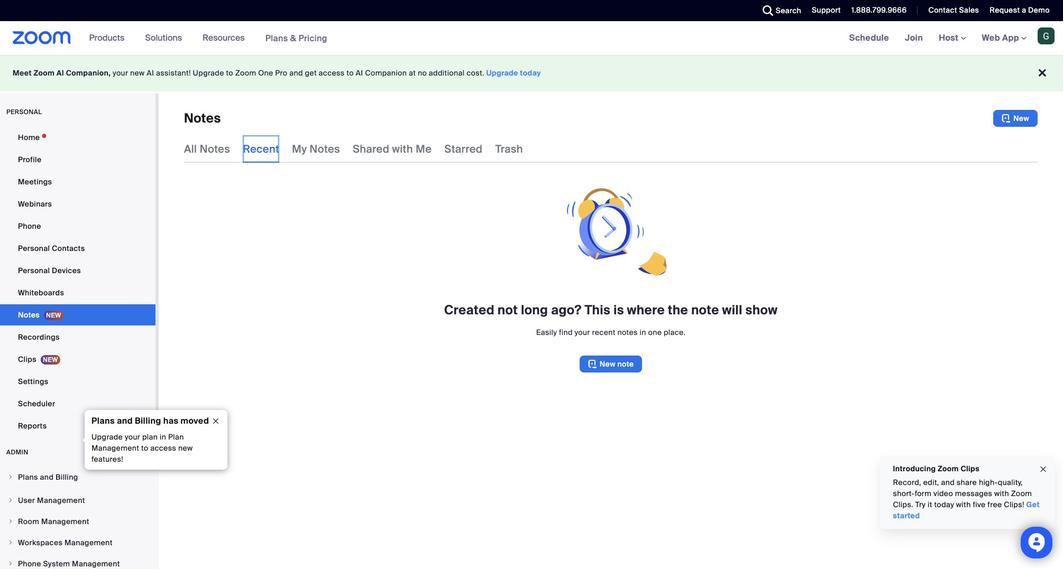 Task type: vqa. For each thing, say whether or not it's contained in the screenshot.
first WINDOW NEW image from right
no



Task type: describe. For each thing, give the bounding box(es) containing it.
webinars
[[18, 200, 52, 209]]

right image for plans
[[7, 475, 14, 481]]

introducing
[[894, 465, 937, 474]]

my
[[292, 142, 307, 156]]

settings link
[[0, 371, 156, 393]]

2 horizontal spatial upgrade
[[487, 68, 518, 78]]

profile
[[18, 155, 42, 165]]

easily
[[536, 328, 557, 338]]

support
[[812, 5, 841, 15]]

whiteboards link
[[0, 283, 156, 304]]

product information navigation
[[81, 21, 335, 56]]

close image inside plans and billing has moved tooltip
[[207, 417, 224, 427]]

introducing zoom clips
[[894, 465, 980, 474]]

solutions
[[145, 32, 182, 43]]

form
[[916, 490, 932, 499]]

1 vertical spatial clips
[[961, 465, 980, 474]]

request
[[990, 5, 1021, 15]]

phone for phone system management
[[18, 560, 41, 569]]

demo
[[1029, 5, 1050, 15]]

right image for user management
[[7, 498, 14, 504]]

user management menu item
[[0, 491, 156, 511]]

join link
[[898, 21, 931, 55]]

is
[[614, 302, 624, 319]]

room management
[[18, 518, 89, 527]]

plans & pricing
[[265, 33, 328, 44]]

personal menu menu
[[0, 127, 156, 438]]

new note
[[600, 360, 634, 369]]

settings
[[18, 377, 48, 387]]

new note button
[[580, 356, 643, 373]]

&
[[290, 33, 297, 44]]

host
[[939, 32, 961, 43]]

pricing
[[299, 33, 328, 44]]

will
[[723, 302, 743, 319]]

management for workspaces management
[[65, 539, 113, 548]]

your inside meet zoom ai companion, footer
[[113, 68, 128, 78]]

it
[[928, 501, 933, 510]]

system
[[43, 560, 70, 569]]

plans and billing has moved tooltip
[[82, 411, 228, 470]]

scheduler link
[[0, 394, 156, 415]]

plans and billing has moved
[[92, 416, 209, 427]]

plans for plans & pricing
[[265, 33, 288, 44]]

meet zoom ai companion, your new ai assistant! upgrade to zoom one pro and get access to ai companion at no additional cost. upgrade today
[[13, 68, 541, 78]]

personal for personal contacts
[[18, 244, 50, 253]]

to inside the upgrade your plan in plan management to access new features!
[[141, 444, 148, 454]]

access inside meet zoom ai companion, footer
[[319, 68, 345, 78]]

1 ai from the left
[[57, 68, 64, 78]]

plans and billing menu item
[[0, 468, 156, 490]]

right image for room management
[[7, 519, 14, 525]]

solutions button
[[145, 21, 187, 55]]

five
[[974, 501, 986, 510]]

webinars link
[[0, 194, 156, 215]]

and inside record, edit, and share high-quality, short-form video messages with zoom clips. try it today with five free clips!
[[942, 478, 956, 488]]

notes link
[[0, 305, 156, 326]]

2 horizontal spatial to
[[347, 68, 354, 78]]

get started link
[[894, 501, 1041, 521]]

one
[[649, 328, 662, 338]]

all notes
[[184, 142, 230, 156]]

at
[[409, 68, 416, 78]]

edit,
[[924, 478, 940, 488]]

assistant!
[[156, 68, 191, 78]]

contact
[[929, 5, 958, 15]]

meet
[[13, 68, 32, 78]]

notes right all
[[200, 142, 230, 156]]

not
[[498, 302, 518, 319]]

web
[[982, 32, 1001, 43]]

my notes
[[292, 142, 340, 156]]

recent
[[243, 142, 279, 156]]

get
[[1027, 501, 1041, 510]]

2 horizontal spatial with
[[995, 490, 1010, 499]]

clips.
[[894, 501, 914, 510]]

companion,
[[66, 68, 111, 78]]

schedule link
[[842, 21, 898, 55]]

recordings link
[[0, 327, 156, 348]]

phone system management menu item
[[0, 555, 156, 570]]

access inside the upgrade your plan in plan management to access new features!
[[150, 444, 176, 454]]

personal contacts link
[[0, 238, 156, 259]]

plans and billing
[[18, 473, 78, 483]]

scheduler
[[18, 400, 55, 409]]

web app button
[[982, 32, 1027, 43]]

room management menu item
[[0, 512, 156, 532]]

profile picture image
[[1038, 28, 1055, 44]]

and inside meet zoom ai companion, footer
[[290, 68, 303, 78]]

2 ai from the left
[[147, 68, 154, 78]]

shared with me
[[353, 142, 432, 156]]

notes inside personal menu menu
[[18, 311, 40, 320]]

management inside the upgrade your plan in plan management to access new features!
[[92, 444, 139, 454]]

1 vertical spatial your
[[575, 328, 590, 338]]

get started
[[894, 501, 1041, 521]]

recent
[[592, 328, 616, 338]]

upgrade today link
[[487, 68, 541, 78]]

phone link
[[0, 216, 156, 237]]

personal
[[6, 108, 42, 116]]

easily find your recent notes in one place.
[[536, 328, 686, 338]]

a
[[1022, 5, 1027, 15]]

contacts
[[52, 244, 85, 253]]

meetings link
[[0, 171, 156, 193]]



Task type: locate. For each thing, give the bounding box(es) containing it.
plans inside tooltip
[[92, 416, 115, 427]]

billing
[[135, 416, 161, 427], [56, 473, 78, 483]]

new inside meet zoom ai companion, footer
[[130, 68, 145, 78]]

close image right has
[[207, 417, 224, 427]]

high-
[[980, 478, 999, 488]]

1 vertical spatial new
[[600, 360, 616, 369]]

1 vertical spatial in
[[160, 433, 166, 442]]

plans for plans and billing
[[18, 473, 38, 483]]

show
[[746, 302, 778, 319]]

find
[[559, 328, 573, 338]]

phone inside menu item
[[18, 560, 41, 569]]

billing inside tooltip
[[135, 416, 161, 427]]

get
[[305, 68, 317, 78]]

request a demo
[[990, 5, 1050, 15]]

room
[[18, 518, 39, 527]]

messages
[[956, 490, 993, 499]]

your left the plan
[[125, 433, 140, 442]]

with left me
[[392, 142, 413, 156]]

tabs of all notes page tab list
[[184, 135, 523, 163]]

notes
[[618, 328, 638, 338]]

trash
[[496, 142, 523, 156]]

plans inside the "product information" navigation
[[265, 33, 288, 44]]

billing up user management menu item
[[56, 473, 78, 483]]

notes right my
[[310, 142, 340, 156]]

today inside meet zoom ai companion, footer
[[520, 68, 541, 78]]

management for room management
[[41, 518, 89, 527]]

long
[[521, 302, 548, 319]]

access
[[319, 68, 345, 78], [150, 444, 176, 454]]

3 ai from the left
[[356, 68, 363, 78]]

right image
[[7, 475, 14, 481], [7, 540, 14, 547]]

no
[[418, 68, 427, 78]]

clips inside personal menu menu
[[18, 355, 36, 365]]

1 horizontal spatial access
[[319, 68, 345, 78]]

new
[[1014, 114, 1030, 123], [600, 360, 616, 369]]

personal up personal devices
[[18, 244, 50, 253]]

resources
[[203, 32, 245, 43]]

zoom right meet
[[34, 68, 55, 78]]

moved
[[181, 416, 209, 427]]

note down the notes at the right of page
[[618, 360, 634, 369]]

2 right image from the top
[[7, 540, 14, 547]]

plans & pricing link
[[265, 33, 328, 44], [265, 33, 328, 44]]

1 vertical spatial with
[[995, 490, 1010, 499]]

0 horizontal spatial note
[[618, 360, 634, 369]]

to down the plan
[[141, 444, 148, 454]]

1 horizontal spatial to
[[226, 68, 233, 78]]

plan
[[168, 433, 184, 442]]

1 right image from the top
[[7, 498, 14, 504]]

1 horizontal spatial plans
[[92, 416, 115, 427]]

0 vertical spatial access
[[319, 68, 345, 78]]

1 horizontal spatial today
[[935, 501, 955, 510]]

plans up user
[[18, 473, 38, 483]]

2 vertical spatial your
[[125, 433, 140, 442]]

new left the assistant!
[[130, 68, 145, 78]]

note inside button
[[618, 360, 634, 369]]

clips
[[18, 355, 36, 365], [961, 465, 980, 474]]

1 horizontal spatial with
[[957, 501, 972, 510]]

2 vertical spatial with
[[957, 501, 972, 510]]

0 vertical spatial with
[[392, 142, 413, 156]]

1 vertical spatial right image
[[7, 540, 14, 547]]

personal up whiteboards
[[18, 266, 50, 276]]

and up user management
[[40, 473, 54, 483]]

reports link
[[0, 416, 156, 437]]

1 phone from the top
[[18, 222, 41, 231]]

access right "get"
[[319, 68, 345, 78]]

record, edit, and share high-quality, short-form video messages with zoom clips. try it today with five free clips!
[[894, 478, 1033, 510]]

upgrade down the "product information" navigation
[[193, 68, 224, 78]]

and up video
[[942, 478, 956, 488]]

where
[[627, 302, 665, 319]]

phone for phone
[[18, 222, 41, 231]]

1 horizontal spatial ai
[[147, 68, 154, 78]]

1 vertical spatial personal
[[18, 266, 50, 276]]

companion
[[365, 68, 407, 78]]

right image inside plans and billing menu item
[[7, 475, 14, 481]]

1 horizontal spatial new
[[1014, 114, 1030, 123]]

2 vertical spatial right image
[[7, 561, 14, 568]]

in right the plan
[[160, 433, 166, 442]]

zoom up clips!
[[1012, 490, 1033, 499]]

right image down admin
[[7, 475, 14, 481]]

1 horizontal spatial in
[[640, 328, 647, 338]]

meetings navigation
[[842, 21, 1064, 56]]

2 personal from the top
[[18, 266, 50, 276]]

new inside new button
[[1014, 114, 1030, 123]]

0 horizontal spatial billing
[[56, 473, 78, 483]]

0 horizontal spatial new
[[130, 68, 145, 78]]

and inside menu item
[[40, 473, 54, 483]]

0 vertical spatial today
[[520, 68, 541, 78]]

0 vertical spatial clips
[[18, 355, 36, 365]]

user management
[[18, 496, 85, 506]]

plan
[[142, 433, 158, 442]]

0 horizontal spatial close image
[[207, 417, 224, 427]]

in inside the upgrade your plan in plan management to access new features!
[[160, 433, 166, 442]]

meet zoom ai companion, footer
[[0, 55, 1064, 92]]

management up the 'features!'
[[92, 444, 139, 454]]

right image left system
[[7, 561, 14, 568]]

0 vertical spatial new
[[1014, 114, 1030, 123]]

3 right image from the top
[[7, 561, 14, 568]]

with up free
[[995, 490, 1010, 499]]

notes up recordings
[[18, 311, 40, 320]]

new down plan
[[178, 444, 193, 454]]

1 vertical spatial today
[[935, 501, 955, 510]]

and up the upgrade your plan in plan management to access new features!
[[117, 416, 133, 427]]

management up the workspaces management
[[41, 518, 89, 527]]

clips link
[[0, 349, 156, 370]]

0 vertical spatial close image
[[207, 417, 224, 427]]

contact sales
[[929, 5, 980, 15]]

0 vertical spatial in
[[640, 328, 647, 338]]

personal for personal devices
[[18, 266, 50, 276]]

right image inside room management menu item
[[7, 519, 14, 525]]

2 horizontal spatial plans
[[265, 33, 288, 44]]

clips up settings
[[18, 355, 36, 365]]

plans left &
[[265, 33, 288, 44]]

shared
[[353, 142, 390, 156]]

zoom inside record, edit, and share high-quality, short-form video messages with zoom clips. try it today with five free clips!
[[1012, 490, 1033, 499]]

with
[[392, 142, 413, 156], [995, 490, 1010, 499], [957, 501, 972, 510]]

workspaces
[[18, 539, 63, 548]]

close image up the get
[[1040, 464, 1048, 476]]

0 vertical spatial right image
[[7, 498, 14, 504]]

app
[[1003, 32, 1020, 43]]

short-
[[894, 490, 916, 499]]

workspaces management
[[18, 539, 113, 548]]

try
[[916, 501, 927, 510]]

1 vertical spatial close image
[[1040, 464, 1048, 476]]

right image
[[7, 498, 14, 504], [7, 519, 14, 525], [7, 561, 14, 568]]

upgrade inside the upgrade your plan in plan management to access new features!
[[92, 433, 123, 442]]

one
[[258, 68, 273, 78]]

close image
[[207, 417, 224, 427], [1040, 464, 1048, 476]]

notes up all notes
[[184, 110, 221, 126]]

1 vertical spatial phone
[[18, 560, 41, 569]]

0 vertical spatial your
[[113, 68, 128, 78]]

1 vertical spatial plans
[[92, 416, 115, 427]]

video
[[934, 490, 954, 499]]

1 right image from the top
[[7, 475, 14, 481]]

right image inside workspaces management menu item
[[7, 540, 14, 547]]

new inside new note button
[[600, 360, 616, 369]]

banner
[[0, 21, 1064, 56]]

zoom
[[34, 68, 55, 78], [235, 68, 256, 78], [939, 465, 960, 474], [1012, 490, 1033, 499]]

support link
[[804, 0, 844, 21], [812, 5, 841, 15]]

0 vertical spatial phone
[[18, 222, 41, 231]]

ago?
[[551, 302, 582, 319]]

user
[[18, 496, 35, 506]]

billing inside menu item
[[56, 473, 78, 483]]

to left "companion"
[[347, 68, 354, 78]]

0 horizontal spatial ai
[[57, 68, 64, 78]]

in left "one"
[[640, 328, 647, 338]]

created not long ago? this is where the note will show
[[444, 302, 778, 319]]

quality,
[[999, 478, 1024, 488]]

0 vertical spatial note
[[692, 302, 720, 319]]

0 horizontal spatial in
[[160, 433, 166, 442]]

1.888.799.9666
[[852, 5, 907, 15]]

plans down 'scheduler' link
[[92, 416, 115, 427]]

1 vertical spatial note
[[618, 360, 634, 369]]

1 vertical spatial billing
[[56, 473, 78, 483]]

1 horizontal spatial close image
[[1040, 464, 1048, 476]]

0 horizontal spatial access
[[150, 444, 176, 454]]

1 horizontal spatial clips
[[961, 465, 980, 474]]

management up phone system management menu item
[[65, 539, 113, 548]]

new for new note
[[600, 360, 616, 369]]

your
[[113, 68, 128, 78], [575, 328, 590, 338], [125, 433, 140, 442]]

1 vertical spatial access
[[150, 444, 176, 454]]

0 horizontal spatial to
[[141, 444, 148, 454]]

note left will
[[692, 302, 720, 319]]

admin
[[6, 449, 28, 457]]

with inside tabs of all notes page tab list
[[392, 142, 413, 156]]

0 vertical spatial new
[[130, 68, 145, 78]]

right image left user
[[7, 498, 14, 504]]

zoom left one
[[235, 68, 256, 78]]

join
[[905, 32, 924, 43]]

and left "get"
[[290, 68, 303, 78]]

phone down webinars
[[18, 222, 41, 231]]

record,
[[894, 478, 922, 488]]

features!
[[92, 455, 123, 465]]

recordings
[[18, 333, 60, 342]]

your inside the upgrade your plan in plan management to access new features!
[[125, 433, 140, 442]]

0 vertical spatial plans
[[265, 33, 288, 44]]

1 horizontal spatial upgrade
[[193, 68, 224, 78]]

with down messages
[[957, 501, 972, 510]]

your right the find
[[575, 328, 590, 338]]

request a demo link
[[982, 0, 1064, 21], [990, 5, 1050, 15]]

personal devices link
[[0, 260, 156, 282]]

ai left "companion"
[[356, 68, 363, 78]]

ai left the assistant!
[[147, 68, 154, 78]]

billing up the plan
[[135, 416, 161, 427]]

to down the 'resources' dropdown button
[[226, 68, 233, 78]]

ai left the companion,
[[57, 68, 64, 78]]

has
[[163, 416, 179, 427]]

1 horizontal spatial note
[[692, 302, 720, 319]]

upgrade up the 'features!'
[[92, 433, 123, 442]]

billing for plans and billing has moved
[[135, 416, 161, 427]]

1 vertical spatial new
[[178, 444, 193, 454]]

2 right image from the top
[[7, 519, 14, 525]]

zoom logo image
[[13, 31, 71, 44]]

and
[[290, 68, 303, 78], [117, 416, 133, 427], [40, 473, 54, 483], [942, 478, 956, 488]]

0 horizontal spatial with
[[392, 142, 413, 156]]

1 horizontal spatial billing
[[135, 416, 161, 427]]

0 horizontal spatial plans
[[18, 473, 38, 483]]

clips up share
[[961, 465, 980, 474]]

2 phone from the top
[[18, 560, 41, 569]]

management for user management
[[37, 496, 85, 506]]

plans inside menu item
[[18, 473, 38, 483]]

me
[[416, 142, 432, 156]]

right image left 'workspaces'
[[7, 540, 14, 547]]

and inside tooltip
[[117, 416, 133, 427]]

0 horizontal spatial new
[[600, 360, 616, 369]]

phone down 'workspaces'
[[18, 560, 41, 569]]

pro
[[275, 68, 288, 78]]

notes
[[184, 110, 221, 126], [200, 142, 230, 156], [310, 142, 340, 156], [18, 311, 40, 320]]

1 vertical spatial right image
[[7, 519, 14, 525]]

banner containing products
[[0, 21, 1064, 56]]

new
[[130, 68, 145, 78], [178, 444, 193, 454]]

in
[[640, 328, 647, 338], [160, 433, 166, 442]]

right image inside user management menu item
[[7, 498, 14, 504]]

upgrade your plan in plan management to access new features!
[[92, 433, 193, 465]]

0 horizontal spatial clips
[[18, 355, 36, 365]]

today inside record, edit, and share high-quality, short-form video messages with zoom clips. try it today with five free clips!
[[935, 501, 955, 510]]

your right the companion,
[[113, 68, 128, 78]]

schedule
[[850, 32, 890, 43]]

home
[[18, 133, 40, 142]]

place.
[[664, 328, 686, 338]]

upgrade right 'cost.'
[[487, 68, 518, 78]]

search button
[[755, 0, 804, 21]]

host button
[[939, 32, 967, 43]]

workspaces management menu item
[[0, 533, 156, 554]]

search
[[776, 6, 802, 15]]

sales
[[960, 5, 980, 15]]

resources button
[[203, 21, 250, 55]]

0 horizontal spatial upgrade
[[92, 433, 123, 442]]

phone system management
[[18, 560, 120, 569]]

0 vertical spatial billing
[[135, 416, 161, 427]]

new button
[[994, 110, 1038, 127]]

right image inside phone system management menu item
[[7, 561, 14, 568]]

1 horizontal spatial new
[[178, 444, 193, 454]]

1 personal from the top
[[18, 244, 50, 253]]

to
[[226, 68, 233, 78], [347, 68, 354, 78], [141, 444, 148, 454]]

2 vertical spatial plans
[[18, 473, 38, 483]]

additional
[[429, 68, 465, 78]]

plans for plans and billing has moved
[[92, 416, 115, 427]]

0 vertical spatial personal
[[18, 244, 50, 253]]

admin menu menu
[[0, 468, 156, 570]]

right image left room
[[7, 519, 14, 525]]

all
[[184, 142, 197, 156]]

right image for workspaces
[[7, 540, 14, 547]]

phone inside personal menu menu
[[18, 222, 41, 231]]

personal devices
[[18, 266, 81, 276]]

home link
[[0, 127, 156, 148]]

2 horizontal spatial ai
[[356, 68, 363, 78]]

zoom up edit,
[[939, 465, 960, 474]]

management down workspaces management menu item
[[72, 560, 120, 569]]

profile link
[[0, 149, 156, 170]]

new inside the upgrade your plan in plan management to access new features!
[[178, 444, 193, 454]]

0 horizontal spatial today
[[520, 68, 541, 78]]

billing for plans and billing
[[56, 473, 78, 483]]

management up the room management
[[37, 496, 85, 506]]

0 vertical spatial right image
[[7, 475, 14, 481]]

new for new
[[1014, 114, 1030, 123]]

access down plan
[[150, 444, 176, 454]]

right image for phone system management
[[7, 561, 14, 568]]



